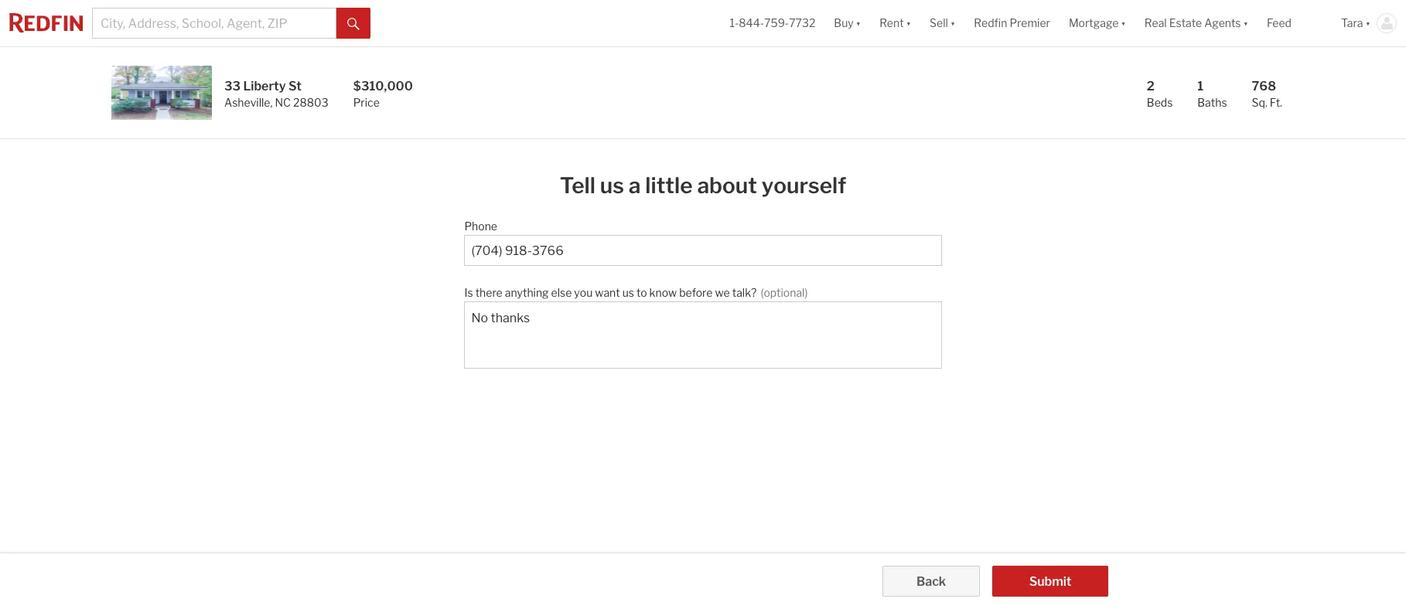 Task type: locate. For each thing, give the bounding box(es) containing it.
4 ▾ from the left
[[1121, 17, 1126, 30]]

sell ▾
[[930, 17, 956, 30]]

1
[[1198, 79, 1204, 94]]

buy ▾ button
[[825, 0, 870, 46]]

▾ right agents
[[1244, 17, 1249, 30]]

28803
[[293, 96, 329, 109]]

▾ for sell ▾
[[951, 17, 956, 30]]

mortgage
[[1069, 17, 1119, 30]]

tara
[[1342, 17, 1364, 30]]

2
[[1147, 79, 1155, 94]]

mortgage ▾ button
[[1069, 0, 1126, 46]]

before
[[679, 286, 713, 299]]

▾ for mortgage ▾
[[1121, 17, 1126, 30]]

sell ▾ button
[[921, 0, 965, 46]]

redfin premier
[[974, 17, 1051, 30]]

tell
[[560, 173, 596, 199]]

City, Address, School, Agent, ZIP search field
[[92, 8, 337, 39]]

1-844-759-7732
[[730, 17, 816, 30]]

▾ right "buy"
[[856, 17, 861, 30]]

7732
[[789, 17, 816, 30]]

▾ for buy ▾
[[856, 17, 861, 30]]

768
[[1252, 79, 1277, 94]]

feed
[[1267, 17, 1292, 30]]

yourself
[[762, 173, 847, 199]]

a
[[629, 173, 641, 199]]

Is there anything else you want us to know before we talk? text field
[[471, 310, 935, 361]]

want
[[595, 286, 620, 299]]

768 sq. ft.
[[1252, 79, 1283, 109]]

real estate agents ▾ button
[[1136, 0, 1258, 46]]

rent ▾ button
[[870, 0, 921, 46]]

Phone telephone field
[[471, 244, 935, 258]]

▾ right the mortgage
[[1121, 17, 1126, 30]]

mortgage ▾
[[1069, 17, 1126, 30]]

anything
[[505, 286, 549, 299]]

2 ▾ from the left
[[906, 17, 911, 30]]

▾
[[856, 17, 861, 30], [906, 17, 911, 30], [951, 17, 956, 30], [1121, 17, 1126, 30], [1244, 17, 1249, 30], [1366, 17, 1371, 30]]

buy
[[834, 17, 854, 30]]

talk?
[[732, 286, 757, 299]]

sq.
[[1252, 96, 1268, 109]]

rent
[[880, 17, 904, 30]]

sell ▾ button
[[930, 0, 956, 46]]

know
[[650, 286, 677, 299]]

▾ right rent
[[906, 17, 911, 30]]

1 ▾ from the left
[[856, 17, 861, 30]]

to
[[637, 286, 647, 299]]

redfin
[[974, 17, 1008, 30]]

us
[[600, 173, 624, 199], [623, 286, 634, 299]]

844-
[[739, 17, 764, 30]]

buy ▾
[[834, 17, 861, 30]]

6 ▾ from the left
[[1366, 17, 1371, 30]]

ft.
[[1270, 96, 1283, 109]]

price
[[353, 96, 380, 109]]

about
[[697, 173, 757, 199]]

▾ right sell
[[951, 17, 956, 30]]

tara ▾
[[1342, 17, 1371, 30]]

us left to
[[623, 286, 634, 299]]

submit search image
[[347, 18, 360, 30]]

tell us a little about yourself
[[560, 173, 847, 199]]

us left a
[[600, 173, 624, 199]]

real estate agents ▾ link
[[1145, 0, 1249, 46]]

buy ▾ button
[[834, 0, 861, 46]]

is there anything else you want us to know before we talk? element
[[465, 279, 934, 302]]

▾ right tara on the top of the page
[[1366, 17, 1371, 30]]

phone
[[465, 220, 497, 233]]

st
[[288, 79, 302, 94]]

redfin premier button
[[965, 0, 1060, 46]]

rent ▾
[[880, 17, 911, 30]]

nc
[[275, 96, 291, 109]]

3 ▾ from the left
[[951, 17, 956, 30]]



Task type: vqa. For each thing, say whether or not it's contained in the screenshot.
the rightmost the Dec
no



Task type: describe. For each thing, give the bounding box(es) containing it.
submit
[[1029, 575, 1072, 590]]

is there anything else you want us to know before we talk?
[[465, 286, 757, 299]]

759-
[[764, 17, 789, 30]]

asheville
[[224, 96, 270, 109]]

beds
[[1147, 96, 1173, 109]]

feed button
[[1258, 0, 1332, 46]]

33
[[224, 79, 241, 94]]

rent ▾ button
[[880, 0, 911, 46]]

▾ for rent ▾
[[906, 17, 911, 30]]

you
[[574, 286, 593, 299]]

liberty
[[243, 79, 286, 94]]

is
[[465, 286, 473, 299]]

$310,000 price
[[353, 79, 413, 109]]

back
[[917, 575, 946, 590]]

2 beds
[[1147, 79, 1173, 109]]

little
[[645, 173, 693, 199]]

real
[[1145, 17, 1167, 30]]

sell
[[930, 17, 948, 30]]

back button
[[883, 566, 980, 597]]

real estate agents ▾
[[1145, 17, 1249, 30]]

1 baths
[[1198, 79, 1227, 109]]

we
[[715, 286, 730, 299]]

33 liberty st asheville , nc 28803
[[224, 79, 329, 109]]

▾ for tara ▾
[[1366, 17, 1371, 30]]

1 vertical spatial us
[[623, 286, 634, 299]]

1-
[[730, 17, 739, 30]]

$310,000
[[353, 79, 413, 94]]

0 vertical spatial us
[[600, 173, 624, 199]]

agents
[[1205, 17, 1241, 30]]

submit button
[[993, 566, 1109, 597]]

baths
[[1198, 96, 1227, 109]]

there
[[476, 286, 503, 299]]

estate
[[1170, 17, 1202, 30]]

,
[[270, 96, 273, 109]]

else
[[551, 286, 572, 299]]

mortgage ▾ button
[[1060, 0, 1136, 46]]

premier
[[1010, 17, 1051, 30]]

phone. required field. element
[[465, 212, 934, 235]]

1-844-759-7732 link
[[730, 17, 816, 30]]

5 ▾ from the left
[[1244, 17, 1249, 30]]



